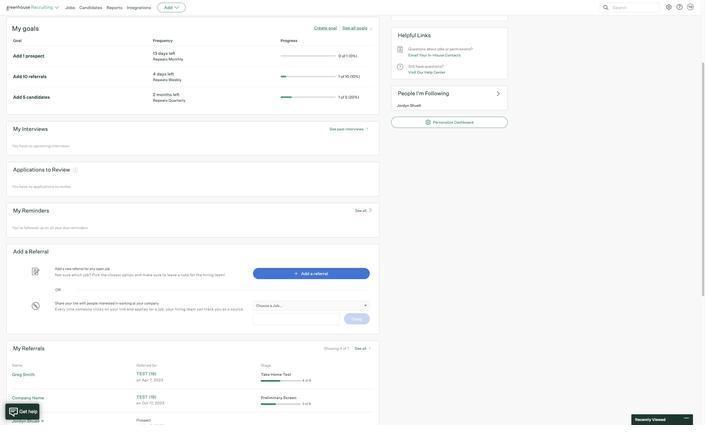Task type: locate. For each thing, give the bounding box(es) containing it.
oct
[[142, 401, 149, 406]]

1 vertical spatial 9
[[309, 402, 311, 406]]

0 horizontal spatial jordyn
[[12, 419, 26, 424]]

0 vertical spatial jordyn
[[397, 103, 410, 108]]

see inside 'see past interviews' link
[[330, 127, 337, 131]]

personalize dashboard link
[[392, 117, 508, 128]]

0 horizontal spatial hiring
[[175, 307, 186, 312]]

(20%)
[[349, 95, 360, 99]]

jordyn shuell link
[[392, 101, 508, 110], [12, 419, 40, 424]]

0 vertical spatial test (19) link
[[137, 372, 157, 377]]

(19) for greg smith
[[149, 372, 157, 377]]

0 horizontal spatial shuell
[[27, 419, 40, 424]]

left up weekly
[[168, 71, 174, 77]]

0 vertical spatial name
[[12, 363, 22, 368]]

0 vertical spatial you
[[12, 144, 19, 148]]

2 sure from the left
[[154, 273, 162, 277]]

2 test from the top
[[137, 395, 148, 400]]

2 test (19) link from the top
[[137, 395, 157, 400]]

2023 for greg smith
[[154, 378, 163, 383]]

1 horizontal spatial jordyn shuell
[[397, 103, 421, 108]]

of left (20%)
[[341, 95, 345, 99]]

test inside test (19) on apr 7, 2023
[[137, 372, 148, 377]]

add inside "add a new referral for any open job not sure which job? pick the closest option and make sure to leave a note for the hiring team!"
[[55, 267, 62, 271]]

2 vertical spatial progress bar
[[237, 96, 336, 98]]

(19) inside test (19) on apr 7, 2023
[[149, 372, 157, 377]]

5 left the candidates
[[23, 95, 26, 100]]

0 horizontal spatial link
[[73, 301, 79, 306]]

and down the "at"
[[127, 307, 134, 312]]

permissions?
[[450, 47, 473, 51]]

link left with
[[73, 301, 79, 306]]

9 right 3
[[309, 402, 311, 406]]

test (19) link up oct
[[137, 395, 157, 400]]

choose
[[256, 304, 269, 308]]

see all for top see all link
[[355, 208, 367, 213]]

shuell left following image
[[27, 419, 40, 424]]

10
[[23, 74, 28, 79], [345, 74, 349, 79]]

jordyn shuell down the people
[[397, 103, 421, 108]]

1
[[23, 53, 25, 59], [347, 54, 348, 58], [339, 74, 340, 79], [339, 95, 340, 99]]

1 horizontal spatial 4
[[303, 379, 305, 383]]

0 horizontal spatial jordyn shuell
[[12, 419, 40, 424]]

0 vertical spatial hiring
[[203, 273, 214, 277]]

add for add a new referral for any open job not sure which job? pick the closest option and make sure to leave a note for the hiring team!
[[55, 267, 62, 271]]

1 vertical spatial test
[[137, 395, 148, 400]]

configure image
[[666, 4, 673, 10]]

add a referral
[[301, 271, 328, 277]]

4 up 2
[[153, 71, 156, 77]]

0 horizontal spatial the
[[101, 273, 107, 277]]

1 no from the top
[[28, 144, 33, 148]]

on inside share your link with people interested in working at your company every time someone clicks on your link and applies for a job, your hiring team can track you as a source.
[[105, 307, 109, 312]]

to left review.
[[55, 184, 59, 189]]

still have questions? visit our help center
[[409, 64, 446, 75]]

have down my interviews
[[19, 144, 28, 148]]

candidates
[[79, 5, 102, 10]]

1 horizontal spatial hiring
[[203, 273, 214, 277]]

1 vertical spatial days
[[157, 71, 167, 77]]

0 vertical spatial and
[[135, 273, 142, 277]]

0 vertical spatial left
[[169, 51, 176, 56]]

sure right make
[[154, 273, 162, 277]]

the right note
[[196, 273, 202, 277]]

None text field
[[253, 314, 340, 326]]

for left any
[[85, 267, 89, 271]]

you for you have no applications to review.
[[12, 184, 19, 189]]

9 up 3 of 9
[[309, 379, 311, 383]]

2 vertical spatial left
[[173, 92, 180, 97]]

track
[[205, 307, 214, 312]]

(19) up the 7,
[[149, 372, 157, 377]]

(0%)
[[349, 54, 358, 58]]

2 vertical spatial to
[[163, 273, 166, 277]]

hiring inside "add a new referral for any open job not sure which job? pick the closest option and make sure to leave a note for the hiring team!"
[[203, 273, 214, 277]]

1 left (20%)
[[339, 95, 340, 99]]

new
[[65, 267, 72, 271]]

and
[[135, 273, 142, 277], [127, 307, 134, 312]]

jordyn shuell link up personalize dashboard link at the right top
[[392, 101, 508, 110]]

no left upcoming
[[28, 144, 33, 148]]

left inside 4 days left repeats weekly
[[168, 71, 174, 77]]

the down "job" on the bottom left of the page
[[101, 273, 107, 277]]

as
[[223, 307, 227, 312]]

a inside button
[[311, 271, 313, 277]]

see for 'see all goals' link
[[343, 25, 350, 30]]

(19) inside test (19) on oct 17, 2023
[[149, 395, 157, 400]]

1 horizontal spatial 10
[[345, 74, 349, 79]]

0 vertical spatial 4
[[153, 71, 156, 77]]

see for bottom see all link
[[355, 346, 362, 351]]

have up our
[[416, 64, 424, 69]]

and left make
[[135, 273, 142, 277]]

9 for greg smith
[[309, 379, 311, 383]]

jordyn shuell link left following image
[[12, 419, 40, 424]]

days for 4
[[157, 71, 167, 77]]

a
[[25, 249, 28, 255], [62, 267, 64, 271], [311, 271, 313, 277], [178, 273, 180, 277], [270, 304, 272, 308], [155, 307, 157, 312], [228, 307, 230, 312]]

your up 'time'
[[65, 301, 72, 306]]

see all for bottom see all link
[[355, 346, 367, 351]]

my left referrals
[[13, 345, 21, 352]]

people i'm following link
[[392, 86, 508, 101]]

2 the from the left
[[196, 273, 202, 277]]

create
[[314, 25, 328, 30]]

0 vertical spatial have
[[416, 64, 424, 69]]

2 you from the top
[[12, 184, 19, 189]]

all for 'see all goals' link
[[351, 25, 356, 30]]

1 horizontal spatial shuell
[[410, 103, 421, 108]]

jobs
[[438, 47, 445, 51]]

any
[[90, 267, 95, 271]]

1 vertical spatial and
[[127, 307, 134, 312]]

1 (19) from the top
[[149, 372, 157, 377]]

1 left '(0%)'
[[347, 54, 348, 58]]

due
[[63, 226, 69, 230]]

repeats inside 4 days left repeats weekly
[[153, 77, 168, 82]]

shuell down i'm
[[410, 103, 421, 108]]

left for 2 months left
[[173, 92, 180, 97]]

1 vertical spatial test (19) link
[[137, 395, 157, 400]]

left inside 13 days left repeats monthly
[[169, 51, 176, 56]]

referral inside "add a new referral for any open job not sure which job? pick the closest option and make sure to leave a note for the hiring team!"
[[72, 267, 84, 271]]

2 horizontal spatial 4
[[340, 346, 343, 351]]

days inside 13 days left repeats monthly
[[158, 51, 168, 56]]

no
[[28, 144, 33, 148], [28, 184, 33, 189]]

company
[[144, 301, 159, 306]]

and inside share your link with people interested in working at your company every time someone clicks on your link and applies for a job, your hiring team can track you as a source.
[[127, 307, 134, 312]]

3 repeats from the top
[[153, 98, 168, 103]]

jordyn down the company
[[12, 419, 26, 424]]

2 vertical spatial repeats
[[153, 98, 168, 103]]

on left "apr"
[[137, 378, 141, 383]]

0 vertical spatial (19)
[[149, 372, 157, 377]]

0 horizontal spatial and
[[127, 307, 134, 312]]

left up monthly
[[169, 51, 176, 56]]

1 vertical spatial (19)
[[149, 395, 157, 400]]

your
[[55, 226, 62, 230], [65, 301, 72, 306], [137, 301, 144, 306], [110, 307, 118, 312], [166, 307, 174, 312]]

questions?
[[425, 64, 444, 69]]

name right the company
[[32, 396, 44, 401]]

for
[[85, 267, 89, 271], [190, 273, 195, 277], [149, 307, 154, 312], [152, 363, 157, 368]]

for right referred
[[152, 363, 157, 368]]

for right note
[[190, 273, 195, 277]]

4
[[153, 71, 156, 77], [340, 346, 343, 351], [303, 379, 305, 383]]

repeats left weekly
[[153, 77, 168, 82]]

0 horizontal spatial 4
[[153, 71, 156, 77]]

1 vertical spatial progress bar
[[231, 76, 336, 77]]

1 vertical spatial to
[[55, 184, 59, 189]]

no left "applications"
[[28, 184, 33, 189]]

test for greg smith
[[137, 372, 148, 377]]

on down interested
[[105, 307, 109, 312]]

on left oct
[[137, 401, 141, 406]]

every
[[55, 307, 65, 312]]

on
[[45, 226, 49, 230], [105, 307, 109, 312], [137, 378, 141, 383], [137, 401, 141, 406]]

1 horizontal spatial the
[[196, 273, 202, 277]]

jobs
[[65, 5, 75, 10]]

0 vertical spatial jordyn shuell
[[397, 103, 421, 108]]

my up goal
[[12, 24, 21, 32]]

2023 inside test (19) on apr 7, 2023
[[154, 378, 163, 383]]

1 vertical spatial have
[[19, 144, 28, 148]]

test (19) on oct 17, 2023
[[137, 395, 165, 406]]

0 vertical spatial 9
[[309, 379, 311, 383]]

1 vertical spatial 2023
[[155, 401, 165, 406]]

test for company name
[[137, 395, 148, 400]]

see inside 'see all goals' link
[[343, 25, 350, 30]]

hiring left team
[[175, 307, 186, 312]]

left inside '2 months left repeats quarterly'
[[173, 92, 180, 97]]

1 horizontal spatial sure
[[154, 273, 162, 277]]

10 left referrals
[[23, 74, 28, 79]]

my left interviews
[[13, 126, 21, 132]]

email
[[409, 53, 419, 57]]

interviews.
[[52, 144, 70, 148]]

repeats down 13
[[153, 57, 168, 61]]

1 vertical spatial jordyn shuell link
[[12, 419, 40, 424]]

people
[[87, 301, 98, 306]]

left up "quarterly" on the top left of page
[[173, 92, 180, 97]]

prospect
[[137, 419, 151, 423]]

0 vertical spatial test
[[137, 372, 148, 377]]

1 you from the top
[[12, 144, 19, 148]]

0 vertical spatial shuell
[[410, 103, 421, 108]]

2023 right 17, at the bottom left
[[155, 401, 165, 406]]

jordyn down the people
[[397, 103, 410, 108]]

0 horizontal spatial name
[[12, 363, 22, 368]]

referral inside button
[[314, 271, 328, 277]]

0 vertical spatial repeats
[[153, 57, 168, 61]]

add 1 prospect
[[13, 53, 44, 59]]

4 up 3
[[303, 379, 305, 383]]

to left the leave at the bottom left of page
[[163, 273, 166, 277]]

followed
[[24, 226, 39, 230]]

progress bar
[[281, 55, 336, 57], [231, 76, 336, 77], [237, 96, 336, 98]]

test up "apr"
[[137, 372, 148, 377]]

progress bar for 4 days left
[[231, 76, 336, 77]]

name up greg
[[12, 363, 22, 368]]

1 vertical spatial hiring
[[175, 307, 186, 312]]

td button
[[688, 4, 694, 10]]

1 vertical spatial repeats
[[153, 77, 168, 82]]

hiring left team!
[[203, 273, 214, 277]]

referral
[[72, 267, 84, 271], [314, 271, 328, 277]]

1 of 5 (20%)
[[339, 95, 360, 99]]

4 left '7' on the bottom left
[[340, 346, 343, 351]]

2 no from the top
[[28, 184, 33, 189]]

time
[[66, 307, 75, 312]]

7,
[[150, 378, 153, 383]]

1 vertical spatial you
[[12, 184, 19, 189]]

you down my interviews
[[12, 144, 19, 148]]

have inside still have questions? visit our help center
[[416, 64, 424, 69]]

0 vertical spatial jordyn shuell link
[[392, 101, 508, 110]]

see all
[[355, 208, 367, 213], [355, 346, 367, 351]]

1 left prospect
[[23, 53, 25, 59]]

my
[[12, 24, 21, 32], [13, 126, 21, 132], [13, 207, 21, 214], [13, 345, 21, 352]]

test (19) link for greg smith
[[137, 372, 157, 377]]

0 vertical spatial days
[[158, 51, 168, 56]]

greg smith link
[[12, 372, 35, 378]]

1 vertical spatial no
[[28, 184, 33, 189]]

add 5 candidates
[[13, 95, 50, 100]]

0 horizontal spatial sure
[[63, 273, 71, 277]]

2 repeats from the top
[[153, 77, 168, 82]]

at
[[133, 301, 136, 306]]

add a referral link
[[253, 268, 370, 279]]

source.
[[231, 307, 244, 312]]

about
[[427, 47, 437, 51]]

of for 3 of 9
[[305, 402, 308, 406]]

2 vertical spatial have
[[19, 184, 28, 189]]

1 horizontal spatial to
[[55, 184, 59, 189]]

of right 3
[[305, 402, 308, 406]]

test (19) link up "apr"
[[137, 372, 157, 377]]

days
[[158, 51, 168, 56], [157, 71, 167, 77]]

you down applications
[[12, 184, 19, 189]]

1 repeats from the top
[[153, 57, 168, 61]]

choose a job...
[[256, 304, 283, 308]]

0 vertical spatial see all
[[355, 208, 367, 213]]

for inside share your link with people interested in working at your company every time someone clicks on your link and applies for a job, your hiring team can track you as a source.
[[149, 307, 154, 312]]

2 horizontal spatial to
[[163, 273, 166, 277]]

my for my goals
[[12, 24, 21, 32]]

0 vertical spatial no
[[28, 144, 33, 148]]

1 vertical spatial see all
[[355, 346, 367, 351]]

interested
[[98, 301, 115, 306]]

0 vertical spatial progress bar
[[281, 55, 336, 57]]

2 (19) from the top
[[149, 395, 157, 400]]

1 horizontal spatial referral
[[314, 271, 328, 277]]

4 inside 4 days left repeats weekly
[[153, 71, 156, 77]]

1 horizontal spatial and
[[135, 273, 142, 277]]

days right 13
[[158, 51, 168, 56]]

to left review
[[46, 166, 51, 173]]

take home test
[[261, 373, 291, 377]]

2 vertical spatial 4
[[303, 379, 305, 383]]

days down 13 days left repeats monthly
[[157, 71, 167, 77]]

home
[[271, 373, 282, 377]]

1 test (19) link from the top
[[137, 372, 157, 377]]

you've
[[12, 226, 23, 230]]

(19) up 17, at the bottom left
[[149, 395, 157, 400]]

my for my referrals
[[13, 345, 21, 352]]

1 vertical spatial shuell
[[27, 419, 40, 424]]

1 vertical spatial name
[[32, 396, 44, 401]]

interviews
[[22, 126, 48, 132]]

repeats inside 13 days left repeats monthly
[[153, 57, 168, 61]]

repeats down months at the top left of page
[[153, 98, 168, 103]]

see for 'see past interviews' link
[[330, 127, 337, 131]]

4 for 9
[[303, 379, 305, 383]]

0 horizontal spatial referral
[[72, 267, 84, 271]]

your right job, at left
[[166, 307, 174, 312]]

for down company
[[149, 307, 154, 312]]

my up the you've
[[13, 207, 21, 214]]

add a new referral for any open job not sure which job? pick the closest option and make sure to leave a note for the hiring team!
[[55, 267, 225, 277]]

add inside popup button
[[164, 5, 173, 10]]

0 vertical spatial to
[[46, 166, 51, 173]]

repeats
[[153, 57, 168, 61], [153, 77, 168, 82], [153, 98, 168, 103]]

prospect
[[26, 53, 44, 59]]

links
[[418, 32, 431, 39]]

days inside 4 days left repeats weekly
[[157, 71, 167, 77]]

of right 0
[[342, 54, 346, 58]]

have down applications
[[19, 184, 28, 189]]

5 left (20%)
[[345, 95, 348, 99]]

option
[[122, 273, 134, 277]]

of up 3 of 9
[[306, 379, 309, 383]]

shuell
[[410, 103, 421, 108], [27, 419, 40, 424]]

create goal link
[[314, 25, 343, 30]]

visit our help center link
[[409, 70, 446, 76]]

jordyn shuell left following image
[[12, 419, 40, 424]]

your right the "at"
[[137, 301, 144, 306]]

repeats inside '2 months left repeats quarterly'
[[153, 98, 168, 103]]

0 vertical spatial 2023
[[154, 378, 163, 383]]

my reminders
[[13, 207, 49, 214]]

2023 right the 7,
[[154, 378, 163, 383]]

my interviews
[[13, 126, 48, 132]]

questions
[[409, 47, 426, 51]]

have for upcoming
[[19, 144, 28, 148]]

2023 inside test (19) on oct 17, 2023
[[155, 401, 165, 406]]

have
[[416, 64, 424, 69], [19, 144, 28, 148], [19, 184, 28, 189]]

monthly
[[169, 57, 183, 61]]

you for you have no upcoming interviews.
[[12, 144, 19, 148]]

helpful
[[398, 32, 416, 39]]

of for 4 of 9
[[306, 379, 309, 383]]

left for 13 days left
[[169, 51, 176, 56]]

1 vertical spatial left
[[168, 71, 174, 77]]

1 vertical spatial link
[[119, 307, 126, 312]]

of left (10%)
[[341, 74, 345, 79]]

1 horizontal spatial 5
[[345, 95, 348, 99]]

preliminary screen
[[261, 396, 297, 400]]

personalize dashboard
[[433, 120, 474, 125]]

sure down new
[[63, 273, 71, 277]]

test up oct
[[137, 395, 148, 400]]

reminders
[[22, 207, 49, 214]]

progress bar for 13 days left
[[281, 55, 336, 57]]

which
[[72, 273, 82, 277]]

test inside test (19) on oct 17, 2023
[[137, 395, 148, 400]]

link down working
[[119, 307, 126, 312]]

1 vertical spatial see all link
[[355, 344, 373, 353]]

1 test from the top
[[137, 372, 148, 377]]

center
[[434, 70, 446, 75]]

1 horizontal spatial jordyn
[[397, 103, 410, 108]]

of for 0 of 1 (0%)
[[342, 54, 346, 58]]

add inside button
[[301, 271, 310, 277]]

10 left (10%)
[[345, 74, 349, 79]]

1 horizontal spatial link
[[119, 307, 126, 312]]

hiring inside share your link with people interested in working at your company every time someone clicks on your link and applies for a job, your hiring team can track you as a source.
[[175, 307, 186, 312]]

5
[[23, 95, 26, 100], [345, 95, 348, 99]]

1 horizontal spatial jordyn shuell link
[[392, 101, 508, 110]]

0 vertical spatial link
[[73, 301, 79, 306]]



Task type: describe. For each thing, give the bounding box(es) containing it.
team!
[[215, 273, 225, 277]]

with
[[79, 301, 86, 306]]

jobs link
[[65, 5, 75, 10]]

visit
[[409, 70, 417, 75]]

2
[[153, 92, 156, 97]]

0 vertical spatial see all link
[[355, 208, 373, 213]]

reminders.
[[70, 226, 89, 230]]

dashboard
[[455, 120, 474, 125]]

or
[[446, 47, 449, 51]]

up
[[39, 226, 44, 230]]

interviews
[[346, 127, 364, 131]]

help
[[425, 70, 433, 75]]

progress
[[281, 38, 298, 43]]

referrals
[[22, 345, 45, 352]]

in-
[[428, 53, 433, 57]]

1 vertical spatial 4
[[340, 346, 343, 351]]

preliminary
[[261, 396, 283, 400]]

email your in-house contacts link
[[409, 52, 461, 58]]

have for visit
[[416, 64, 424, 69]]

smith
[[23, 372, 35, 378]]

add for add a referral
[[301, 271, 310, 277]]

see for top see all link
[[355, 208, 362, 213]]

repeats for 2
[[153, 98, 168, 103]]

you have no applications to review.
[[12, 184, 72, 189]]

past
[[337, 127, 345, 131]]

1 horizontal spatial goals
[[357, 25, 368, 30]]

applies
[[135, 307, 148, 312]]

2 months left repeats quarterly
[[153, 92, 186, 103]]

1 vertical spatial jordyn shuell
[[12, 419, 40, 424]]

or
[[56, 288, 61, 292]]

add for add 5 candidates
[[13, 95, 22, 100]]

and inside "add a new referral for any open job not sure which job? pick the closest option and make sure to leave a note for the hiring team!"
[[135, 273, 142, 277]]

our
[[418, 70, 424, 75]]

left for 4 days left
[[168, 71, 174, 77]]

add 10 referrals
[[13, 74, 47, 79]]

company name
[[12, 396, 44, 401]]

3
[[303, 402, 305, 406]]

add a referral button
[[253, 268, 370, 279]]

goal
[[329, 25, 337, 30]]

0 horizontal spatial 10
[[23, 74, 28, 79]]

people
[[398, 90, 415, 97]]

on inside test (19) on oct 17, 2023
[[137, 401, 141, 406]]

stage
[[261, 363, 271, 368]]

your down 'in'
[[110, 307, 118, 312]]

quarterly
[[169, 98, 186, 103]]

can
[[197, 307, 204, 312]]

applications
[[33, 184, 54, 189]]

months
[[157, 92, 172, 97]]

recently
[[636, 418, 652, 422]]

greg smith
[[12, 372, 35, 378]]

add button
[[158, 3, 186, 12]]

2023 for company name
[[155, 401, 165, 406]]

1 vertical spatial jordyn
[[12, 419, 26, 424]]

on right up
[[45, 226, 49, 230]]

contacts
[[445, 53, 461, 57]]

to inside "add a new referral for any open job not sure which job? pick the closest option and make sure to leave a note for the hiring team!"
[[163, 273, 166, 277]]

progress bar for 2 months left
[[237, 96, 336, 98]]

3 of 9
[[303, 402, 311, 406]]

goal
[[13, 38, 22, 43]]

add for add
[[164, 5, 173, 10]]

0 of 1 (0%)
[[339, 54, 358, 58]]

0 horizontal spatial 5
[[23, 95, 26, 100]]

job?
[[83, 273, 91, 277]]

(19) for company name
[[149, 395, 157, 400]]

of for 1 of 5 (20%)
[[341, 95, 345, 99]]

following image
[[41, 420, 44, 423]]

make
[[143, 273, 153, 277]]

you've followed up on all your due reminders.
[[12, 226, 89, 230]]

1 horizontal spatial name
[[32, 396, 44, 401]]

add for add 1 prospect
[[13, 53, 22, 59]]

working
[[119, 301, 132, 306]]

all for top see all link
[[363, 208, 367, 213]]

helpful links
[[398, 32, 431, 39]]

reports
[[107, 5, 123, 10]]

test (19) link for company name
[[137, 395, 157, 400]]

add for add 10 referrals
[[13, 74, 22, 79]]

greenhouse recruiting image
[[6, 4, 55, 11]]

my for my reminders
[[13, 207, 21, 214]]

upcoming
[[33, 144, 51, 148]]

7
[[347, 346, 350, 351]]

add for add a referral
[[13, 249, 24, 255]]

9 for company name
[[309, 402, 311, 406]]

weekly
[[169, 77, 182, 82]]

apr
[[142, 378, 149, 383]]

0 horizontal spatial goals
[[23, 24, 39, 32]]

questions about jobs or permissions? email your in-house contacts
[[409, 47, 473, 57]]

my for my interviews
[[13, 126, 21, 132]]

13
[[153, 51, 157, 56]]

share your link with people interested in working at your company every time someone clicks on your link and applies for a job, your hiring team can track you as a source.
[[55, 301, 244, 312]]

applications
[[13, 166, 45, 173]]

note
[[181, 273, 189, 277]]

your
[[419, 53, 427, 57]]

integrations link
[[127, 5, 151, 10]]

referral
[[29, 249, 49, 255]]

repeats for 4
[[153, 77, 168, 82]]

in
[[116, 301, 118, 306]]

1 sure from the left
[[63, 273, 71, 277]]

on inside test (19) on apr 7, 2023
[[137, 378, 141, 383]]

no for applications
[[28, 184, 33, 189]]

all for bottom see all link
[[363, 346, 367, 351]]

test (19) on apr 7, 2023
[[137, 372, 163, 383]]

4 of 9
[[303, 379, 311, 383]]

create goal
[[314, 25, 337, 30]]

of for 1 of 10 (10%)
[[341, 74, 345, 79]]

of left '7' on the bottom left
[[343, 346, 347, 351]]

add a referral
[[13, 249, 49, 255]]

see all goals
[[343, 25, 368, 30]]

1 left (10%)
[[339, 74, 340, 79]]

reports link
[[107, 5, 123, 10]]

no for upcoming
[[28, 144, 33, 148]]

job...
[[273, 304, 283, 308]]

not
[[55, 273, 62, 277]]

td
[[689, 5, 693, 9]]

greg
[[12, 372, 22, 378]]

see past interviews link
[[327, 124, 373, 131]]

repeats for 13
[[153, 57, 168, 61]]

4 for left
[[153, 71, 156, 77]]

my goals
[[12, 24, 39, 32]]

Search text field
[[612, 4, 655, 11]]

days for 13
[[158, 51, 168, 56]]

0 horizontal spatial to
[[46, 166, 51, 173]]

1 of 10 (10%)
[[339, 74, 360, 79]]

candidates link
[[79, 5, 102, 10]]

your left the due
[[55, 226, 62, 230]]

referred for
[[137, 363, 157, 368]]

you have no upcoming interviews.
[[12, 144, 70, 148]]

leave
[[167, 273, 177, 277]]

review.
[[60, 184, 72, 189]]

you
[[215, 307, 222, 312]]

share
[[55, 301, 64, 306]]

(10%)
[[350, 74, 360, 79]]

1 the from the left
[[101, 273, 107, 277]]

have for applications
[[19, 184, 28, 189]]

0 horizontal spatial jordyn shuell link
[[12, 419, 40, 424]]



Task type: vqa. For each thing, say whether or not it's contained in the screenshot.
(20%)
yes



